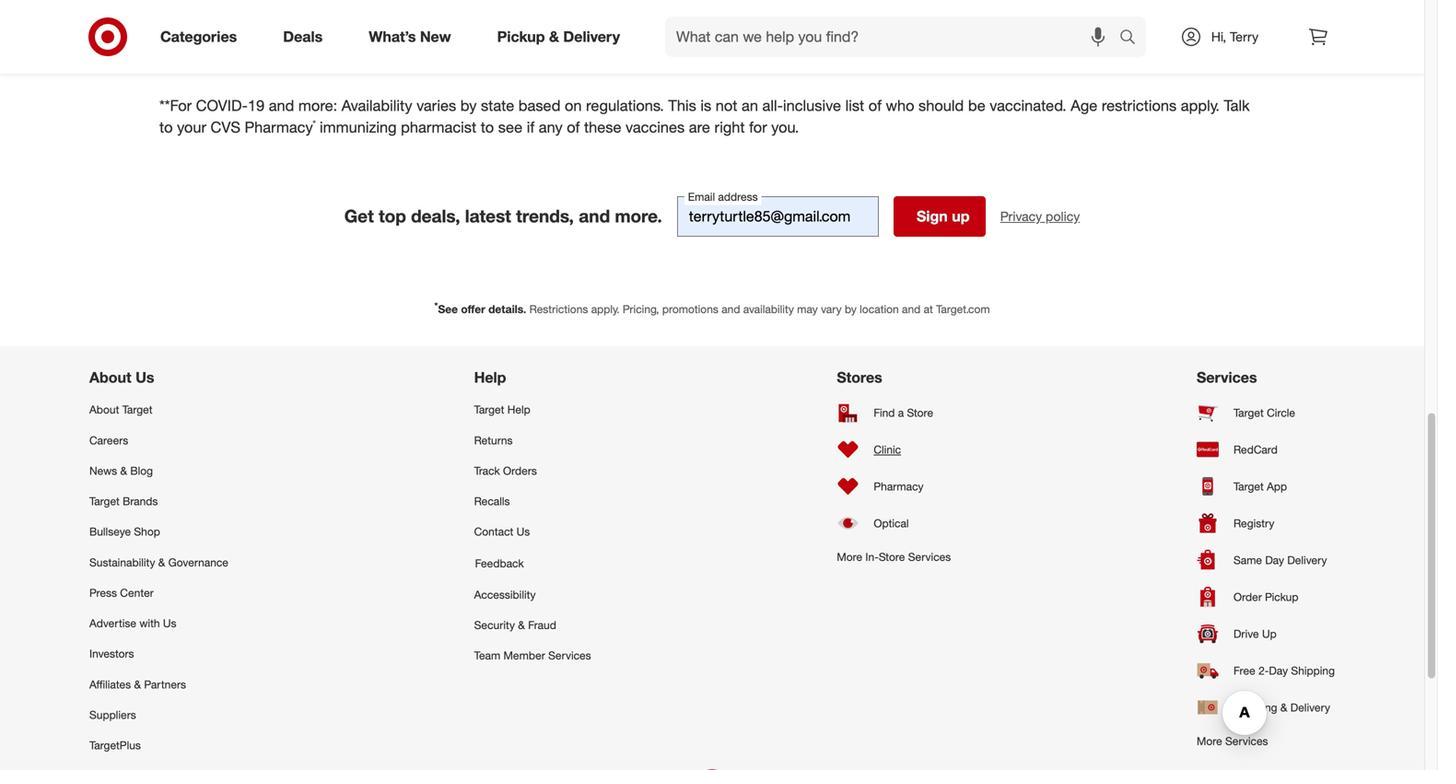 Task type: describe. For each thing, give the bounding box(es) containing it.
new
[[420, 28, 451, 46]]

target clinic care provided by kaiser permanente.
[[830, 15, 1118, 31]]

and inside **for covid-19 and more: availability varies by state based on regulations. this is not an all‐inclusive list of who should be vaccinated. age restrictions apply. talk to your cvs pharmacy
[[269, 96, 294, 115]]

right
[[714, 118, 745, 136]]

sign up button
[[893, 196, 986, 237]]

& for news
[[120, 464, 127, 478]]

varies
[[417, 96, 456, 115]]

0 vertical spatial clinic
[[869, 15, 901, 31]]

shipping inside the free 2-day shipping link
[[1291, 664, 1335, 678]]

to inside **for covid-19 and more: availability varies by state based on regulations. this is not an all‐inclusive list of who should be vaccinated. age restrictions apply. talk to your cvs pharmacy
[[159, 118, 173, 136]]

delivery for same day delivery
[[1287, 553, 1327, 567]]

delivery for shipping & delivery
[[1291, 701, 1330, 715]]

target.com
[[936, 302, 990, 316]]

get top deals, latest trends, and more.
[[344, 206, 662, 227]]

registry link
[[1197, 505, 1335, 542]]

by inside * see offer details. restrictions apply. pricing, promotions and availability may vary by location and at target.com
[[845, 302, 857, 316]]

with
[[139, 616, 160, 630]]

accessibility
[[474, 588, 536, 602]]

& for security
[[518, 618, 525, 632]]

security
[[474, 618, 515, 632]]

care for health
[[432, 15, 457, 31]]

quality health care by minuteclinic.
[[349, 15, 552, 31]]

shipping & delivery
[[1234, 701, 1330, 715]]

your
[[177, 118, 206, 136]]

help inside target help link
[[507, 403, 530, 417]]

target for target circle
[[1234, 406, 1264, 420]]

press center link
[[89, 578, 228, 608]]

vary
[[821, 302, 842, 316]]

team member services
[[474, 649, 591, 663]]

news & blog link
[[89, 456, 228, 486]]

up
[[952, 207, 970, 225]]

of inside **for covid-19 and more: availability varies by state based on regulations. this is not an all‐inclusive list of who should be vaccinated. age restrictions apply. talk to your cvs pharmacy
[[869, 96, 882, 115]]

be
[[968, 96, 986, 115]]

pharmacist
[[401, 118, 476, 136]]

is
[[701, 96, 711, 115]]

restrictions
[[1102, 96, 1177, 115]]

& for affiliates
[[134, 678, 141, 691]]

investors
[[89, 647, 134, 661]]

1 vertical spatial day
[[1269, 664, 1288, 678]]

categories link
[[145, 17, 260, 57]]

privacy policy link
[[1000, 207, 1080, 226]]

deals
[[283, 28, 323, 46]]

health
[[393, 15, 428, 31]]

by right new
[[460, 15, 474, 31]]

affiliates & partners link
[[89, 669, 228, 700]]

services up target circle
[[1197, 369, 1257, 387]]

order
[[1234, 590, 1262, 604]]

2 to from the left
[[481, 118, 494, 136]]

immunizing
[[320, 118, 397, 136]]

® immunizing pharmacist to see if any of these vaccines are right for you.
[[313, 118, 799, 136]]

governance
[[168, 555, 228, 569]]

affiliates & partners
[[89, 678, 186, 691]]

1 vertical spatial clinic
[[874, 443, 901, 457]]

target for target app
[[1234, 480, 1264, 493]]

target brands
[[89, 494, 158, 508]]

about for about us
[[89, 369, 131, 387]]

delivery for pickup & delivery
[[563, 28, 620, 46]]

affiliates
[[89, 678, 131, 691]]

more in-store services
[[837, 550, 951, 564]]

pickup inside order pickup link
[[1265, 590, 1299, 604]]

services down the "fraud"
[[548, 649, 591, 663]]

store for a
[[907, 406, 933, 420]]

registry
[[1234, 516, 1275, 530]]

pickup & delivery link
[[482, 17, 643, 57]]

up
[[1262, 627, 1277, 641]]

shipping inside "shipping & delivery" link
[[1234, 701, 1277, 715]]

drive up
[[1234, 627, 1277, 641]]

orders
[[503, 464, 537, 478]]

* see offer details. restrictions apply. pricing, promotions and availability may vary by location and at target.com
[[434, 300, 990, 316]]

team
[[474, 649, 500, 663]]

free
[[1234, 664, 1256, 678]]

hi,
[[1211, 29, 1226, 45]]

more services
[[1197, 734, 1268, 748]]

find
[[874, 406, 895, 420]]

circle
[[1267, 406, 1295, 420]]

contact us link
[[474, 517, 591, 547]]

location
[[860, 302, 899, 316]]

same
[[1234, 553, 1262, 567]]

vaccines
[[626, 118, 685, 136]]

privacy
[[1000, 208, 1042, 224]]

track
[[474, 464, 500, 478]]

policy
[[1046, 208, 1080, 224]]

target down about us
[[122, 403, 152, 417]]

target for target help
[[474, 403, 504, 417]]

contact us
[[474, 525, 530, 539]]

see
[[438, 302, 458, 316]]

covid-
[[196, 96, 248, 115]]

top
[[379, 206, 406, 227]]

talk
[[1224, 96, 1250, 115]]

recalls link
[[474, 486, 591, 517]]

minuteclinic.
[[478, 15, 552, 31]]

care for clinic
[[904, 15, 929, 31]]

about us
[[89, 369, 154, 387]]

& for sustainability
[[158, 555, 165, 569]]

trends,
[[516, 206, 574, 227]]

returns link
[[474, 425, 591, 456]]

more in-store services link
[[837, 542, 951, 572]]

state
[[481, 96, 514, 115]]

suppliers link
[[89, 700, 228, 730]]

find a store link
[[837, 394, 951, 431]]

a
[[898, 406, 904, 420]]

quality health care by minuteclinic. link
[[189, 0, 712, 43]]

are
[[689, 118, 710, 136]]

order pickup link
[[1197, 579, 1335, 616]]

sustainability & governance link
[[89, 547, 228, 578]]

drive up link
[[1197, 616, 1335, 652]]

about target
[[89, 403, 152, 417]]

apply. inside **for covid-19 and more: availability varies by state based on regulations. this is not an all‐inclusive list of who should be vaccinated. age restrictions apply. talk to your cvs pharmacy
[[1181, 96, 1220, 115]]

details.
[[488, 302, 526, 316]]

1 horizontal spatial pharmacy
[[874, 480, 924, 493]]



Task type: vqa. For each thing, say whether or not it's contained in the screenshot.
2nd The Sale from the right
no



Task type: locate. For each thing, give the bounding box(es) containing it.
What can we help you find? suggestions appear below search field
[[665, 17, 1124, 57]]

0 horizontal spatial to
[[159, 118, 173, 136]]

1 vertical spatial pharmacy
[[874, 480, 924, 493]]

pharmacy down 19
[[245, 118, 313, 136]]

2 about from the top
[[89, 403, 119, 417]]

all‐inclusive
[[762, 96, 841, 115]]

apply.
[[1181, 96, 1220, 115], [591, 302, 620, 316]]

targetplus link
[[89, 730, 228, 761]]

target left circle
[[1234, 406, 1264, 420]]

target left app
[[1234, 480, 1264, 493]]

delivery up order pickup
[[1287, 553, 1327, 567]]

us up about target link
[[136, 369, 154, 387]]

blog
[[130, 464, 153, 478]]

by left kaiser
[[987, 15, 1001, 31]]

0 vertical spatial us
[[136, 369, 154, 387]]

advertise with us link
[[89, 608, 228, 639]]

see
[[498, 118, 523, 136]]

None text field
[[677, 196, 879, 237]]

& down 'bullseye shop' link at the left of the page
[[158, 555, 165, 569]]

find a store
[[874, 406, 933, 420]]

1 to from the left
[[159, 118, 173, 136]]

0 horizontal spatial pharmacy
[[245, 118, 313, 136]]

app
[[1267, 480, 1287, 493]]

0 horizontal spatial shipping
[[1234, 701, 1277, 715]]

fraud
[[528, 618, 556, 632]]

target app
[[1234, 480, 1287, 493]]

pharmacy inside **for covid-19 and more: availability varies by state based on regulations. this is not an all‐inclusive list of who should be vaccinated. age restrictions apply. talk to your cvs pharmacy
[[245, 118, 313, 136]]

0 vertical spatial apply.
[[1181, 96, 1220, 115]]

list
[[845, 96, 864, 115]]

and right 19
[[269, 96, 294, 115]]

target: expect more. pay less. image
[[453, 761, 971, 770]]

promotions
[[662, 302, 719, 316]]

press
[[89, 586, 117, 600]]

shipping
[[1291, 664, 1335, 678], [1234, 701, 1277, 715]]

about up about target
[[89, 369, 131, 387]]

availability
[[743, 302, 794, 316]]

1 vertical spatial of
[[567, 118, 580, 136]]

0 vertical spatial store
[[907, 406, 933, 420]]

careers
[[89, 433, 128, 447]]

& left the "fraud"
[[518, 618, 525, 632]]

shipping & delivery link
[[1197, 689, 1335, 726]]

target clinic care provided by kaiser permanente. link
[[712, 0, 1236, 43]]

kaiser
[[1005, 15, 1041, 31]]

target up returns
[[474, 403, 504, 417]]

order pickup
[[1234, 590, 1299, 604]]

clinic left the provided at the top right of the page
[[869, 15, 901, 31]]

day right free on the bottom right
[[1269, 664, 1288, 678]]

shipping up shipping & delivery
[[1291, 664, 1335, 678]]

of down on
[[567, 118, 580, 136]]

security & fraud
[[474, 618, 556, 632]]

clinic down "find"
[[874, 443, 901, 457]]

suppliers
[[89, 708, 136, 722]]

1 horizontal spatial help
[[507, 403, 530, 417]]

1 about from the top
[[89, 369, 131, 387]]

1 vertical spatial help
[[507, 403, 530, 417]]

clinic link
[[837, 431, 951, 468]]

bullseye shop
[[89, 525, 160, 539]]

pharmacy down clinic link
[[874, 480, 924, 493]]

& up based
[[549, 28, 559, 46]]

delivery
[[563, 28, 620, 46], [1287, 553, 1327, 567], [1291, 701, 1330, 715]]

pharmacy link
[[837, 468, 951, 505]]

& for pickup
[[549, 28, 559, 46]]

about up careers
[[89, 403, 119, 417]]

day right same
[[1265, 553, 1284, 567]]

0 horizontal spatial pickup
[[497, 28, 545, 46]]

0 vertical spatial pharmacy
[[245, 118, 313, 136]]

to left see
[[481, 118, 494, 136]]

1 vertical spatial about
[[89, 403, 119, 417]]

1 horizontal spatial more
[[1197, 734, 1222, 748]]

sustainability
[[89, 555, 155, 569]]

and left more.
[[579, 206, 610, 227]]

at
[[924, 302, 933, 316]]

news & blog
[[89, 464, 153, 478]]

sustainability & governance
[[89, 555, 228, 569]]

about
[[89, 369, 131, 387], [89, 403, 119, 417]]

investors link
[[89, 639, 228, 669]]

target brands link
[[89, 486, 228, 517]]

target for target brands
[[89, 494, 120, 508]]

apply. left talk at right
[[1181, 96, 1220, 115]]

terry
[[1230, 29, 1259, 45]]

0 horizontal spatial store
[[879, 550, 905, 564]]

what's
[[369, 28, 416, 46]]

more for more services
[[1197, 734, 1222, 748]]

by
[[460, 15, 474, 31], [987, 15, 1001, 31], [460, 96, 477, 115], [845, 302, 857, 316]]

1 vertical spatial store
[[879, 550, 905, 564]]

pharmacy
[[245, 118, 313, 136], [874, 480, 924, 493]]

more down "shipping & delivery" link
[[1197, 734, 1222, 748]]

& inside 'link'
[[134, 678, 141, 691]]

vaccinated.
[[990, 96, 1067, 115]]

team member services link
[[474, 641, 591, 671]]

pickup up based
[[497, 28, 545, 46]]

more left in-
[[837, 550, 862, 564]]

1 vertical spatial pickup
[[1265, 590, 1299, 604]]

who
[[886, 96, 914, 115]]

an
[[742, 96, 758, 115]]

&
[[549, 28, 559, 46], [120, 464, 127, 478], [158, 555, 165, 569], [518, 618, 525, 632], [134, 678, 141, 691], [1281, 701, 1287, 715]]

availability
[[342, 96, 412, 115]]

for
[[749, 118, 767, 136]]

may
[[797, 302, 818, 316]]

0 vertical spatial delivery
[[563, 28, 620, 46]]

& down free 2-day shipping at the right of page
[[1281, 701, 1287, 715]]

pickup & delivery
[[497, 28, 620, 46]]

target for target clinic care provided by kaiser permanente.
[[830, 15, 865, 31]]

1 horizontal spatial shipping
[[1291, 664, 1335, 678]]

store down optical link
[[879, 550, 905, 564]]

of right list
[[869, 96, 882, 115]]

apply. left pricing,
[[591, 302, 620, 316]]

press center
[[89, 586, 154, 600]]

us for contact us
[[517, 525, 530, 539]]

1 horizontal spatial store
[[907, 406, 933, 420]]

deals,
[[411, 206, 460, 227]]

1 care from the left
[[432, 15, 457, 31]]

help
[[474, 369, 506, 387], [507, 403, 530, 417]]

2 horizontal spatial us
[[517, 525, 530, 539]]

2 vertical spatial us
[[163, 616, 176, 630]]

us right with
[[163, 616, 176, 630]]

1 horizontal spatial us
[[163, 616, 176, 630]]

store right a
[[907, 406, 933, 420]]

offer
[[461, 302, 485, 316]]

optical
[[874, 516, 909, 530]]

pickup right order
[[1265, 590, 1299, 604]]

0 vertical spatial day
[[1265, 553, 1284, 567]]

and
[[269, 96, 294, 115], [579, 206, 610, 227], [722, 302, 740, 316], [902, 302, 921, 316]]

care right health
[[432, 15, 457, 31]]

delivery up on
[[563, 28, 620, 46]]

bullseye shop link
[[89, 517, 228, 547]]

deals link
[[267, 17, 346, 57]]

0 horizontal spatial more
[[837, 550, 862, 564]]

by inside **for covid-19 and more: availability varies by state based on regulations. this is not an all‐inclusive list of who should be vaccinated. age restrictions apply. talk to your cvs pharmacy
[[460, 96, 477, 115]]

not
[[716, 96, 738, 115]]

help up the target help
[[474, 369, 506, 387]]

pickup inside 'pickup & delivery' link
[[497, 28, 545, 46]]

store
[[907, 406, 933, 420], [879, 550, 905, 564]]

services down optical link
[[908, 550, 951, 564]]

& for shipping
[[1281, 701, 1287, 715]]

us right contact
[[517, 525, 530, 539]]

& left blog
[[120, 464, 127, 478]]

1 vertical spatial more
[[1197, 734, 1222, 748]]

about target link
[[89, 394, 228, 425]]

sign up
[[917, 207, 970, 225]]

by right vary
[[845, 302, 857, 316]]

0 vertical spatial help
[[474, 369, 506, 387]]

hi, terry
[[1211, 29, 1259, 45]]

and left availability
[[722, 302, 740, 316]]

brands
[[123, 494, 158, 508]]

care left the provided at the top right of the page
[[904, 15, 929, 31]]

1 vertical spatial us
[[517, 525, 530, 539]]

2 vertical spatial delivery
[[1291, 701, 1330, 715]]

advertise
[[89, 616, 136, 630]]

redcard link
[[1197, 431, 1335, 468]]

more:
[[298, 96, 337, 115]]

target app link
[[1197, 468, 1335, 505]]

0 horizontal spatial us
[[136, 369, 154, 387]]

1 horizontal spatial of
[[869, 96, 882, 115]]

free 2-day shipping
[[1234, 664, 1335, 678]]

0 horizontal spatial apply.
[[591, 302, 620, 316]]

1 vertical spatial delivery
[[1287, 553, 1327, 567]]

store for in-
[[879, 550, 905, 564]]

us for about us
[[136, 369, 154, 387]]

care inside quality health care by minuteclinic. link
[[432, 15, 457, 31]]

target up list
[[830, 15, 865, 31]]

accessibility link
[[474, 579, 591, 610]]

feedback button
[[474, 547, 591, 579]]

same day delivery
[[1234, 553, 1327, 567]]

target down news
[[89, 494, 120, 508]]

to down **for
[[159, 118, 173, 136]]

0 vertical spatial pickup
[[497, 28, 545, 46]]

1 horizontal spatial apply.
[[1181, 96, 1220, 115]]

0 vertical spatial more
[[837, 550, 862, 564]]

0 vertical spatial shipping
[[1291, 664, 1335, 678]]

and left at
[[902, 302, 921, 316]]

restrictions
[[529, 302, 588, 316]]

0 vertical spatial about
[[89, 369, 131, 387]]

1 horizontal spatial care
[[904, 15, 929, 31]]

cvs
[[211, 118, 240, 136]]

help up the returns link in the left bottom of the page
[[507, 403, 530, 417]]

security & fraud link
[[474, 610, 591, 641]]

based
[[519, 96, 561, 115]]

by left state
[[460, 96, 477, 115]]

services down "shipping & delivery" link
[[1225, 734, 1268, 748]]

us
[[136, 369, 154, 387], [517, 525, 530, 539], [163, 616, 176, 630]]

1 vertical spatial apply.
[[591, 302, 620, 316]]

this
[[668, 96, 696, 115]]

about for about target
[[89, 403, 119, 417]]

0 horizontal spatial of
[[567, 118, 580, 136]]

**for
[[159, 96, 192, 115]]

permanente.
[[1045, 15, 1118, 31]]

0 horizontal spatial care
[[432, 15, 457, 31]]

0 horizontal spatial help
[[474, 369, 506, 387]]

more.
[[615, 206, 662, 227]]

& right affiliates on the left bottom of page
[[134, 678, 141, 691]]

1 vertical spatial shipping
[[1234, 701, 1277, 715]]

apply. inside * see offer details. restrictions apply. pricing, promotions and availability may vary by location and at target.com
[[591, 302, 620, 316]]

1 horizontal spatial to
[[481, 118, 494, 136]]

sign
[[917, 207, 948, 225]]

0 vertical spatial of
[[869, 96, 882, 115]]

1 horizontal spatial pickup
[[1265, 590, 1299, 604]]

delivery down free 2-day shipping at the right of page
[[1291, 701, 1330, 715]]

more for more in-store services
[[837, 550, 862, 564]]

care inside target clinic care provided by kaiser permanente. link
[[904, 15, 929, 31]]

2 care from the left
[[904, 15, 929, 31]]

shipping up more services link
[[1234, 701, 1277, 715]]



